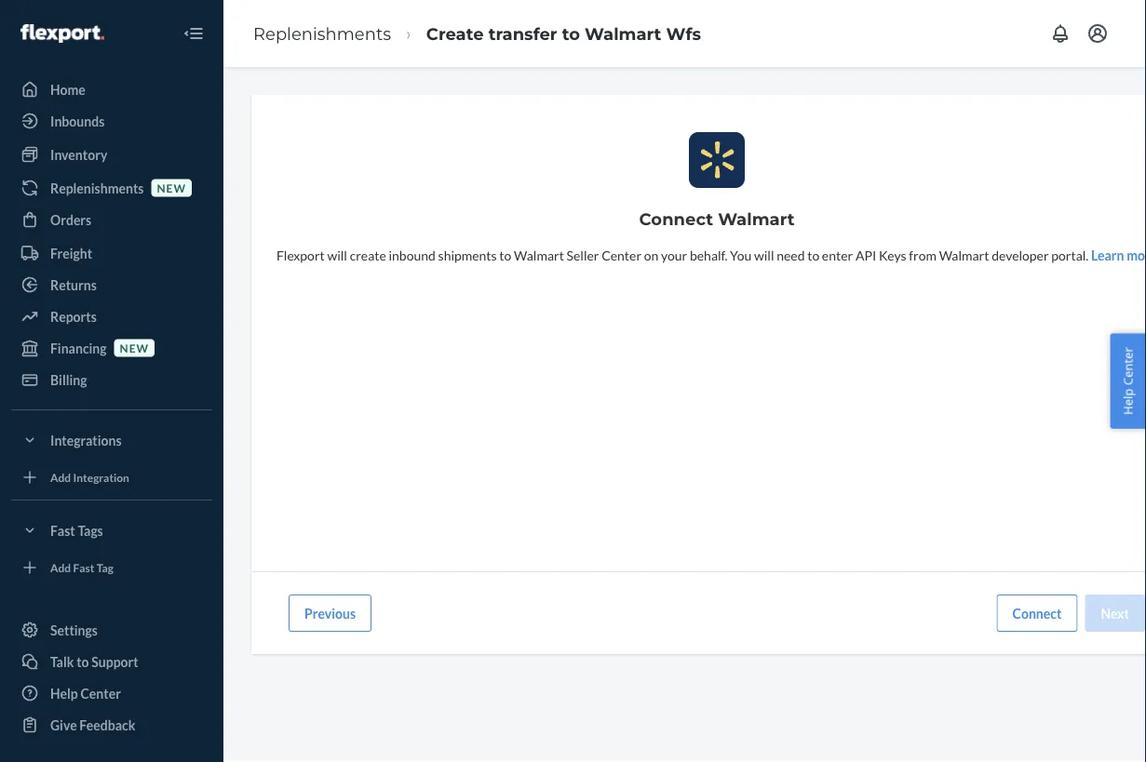 Task type: locate. For each thing, give the bounding box(es) containing it.
walmart inside breadcrumbs navigation
[[585, 23, 662, 44]]

will
[[327, 248, 347, 264], [754, 248, 774, 264]]

fast tags button
[[11, 516, 212, 546]]

to right talk
[[77, 654, 89, 670]]

1 vertical spatial help center
[[50, 686, 121, 702]]

to right need
[[808, 248, 820, 264]]

add inside add integration link
[[50, 471, 71, 484]]

fast
[[50, 523, 75, 539], [73, 561, 94, 575]]

talk to support
[[50, 654, 138, 670]]

integration
[[73, 471, 129, 484]]

0 horizontal spatial will
[[327, 248, 347, 264]]

0 vertical spatial new
[[157, 181, 186, 195]]

connect inside button
[[1013, 606, 1062, 622]]

0 horizontal spatial replenishments
[[50, 180, 144, 196]]

1 horizontal spatial help
[[1120, 389, 1137, 415]]

1 add from the top
[[50, 471, 71, 484]]

to
[[562, 23, 580, 44], [500, 248, 512, 264], [808, 248, 820, 264], [77, 654, 89, 670]]

0 vertical spatial help
[[1120, 389, 1137, 415]]

1 vertical spatial replenishments
[[50, 180, 144, 196]]

you
[[730, 248, 752, 264]]

replenishments link
[[253, 23, 391, 44]]

1 horizontal spatial center
[[602, 248, 642, 264]]

inventory
[[50, 147, 107, 163]]

walmart left wfs at top right
[[585, 23, 662, 44]]

developer
[[992, 248, 1049, 264]]

0 horizontal spatial connect
[[639, 209, 714, 230]]

new
[[157, 181, 186, 195], [120, 341, 149, 355]]

add fast tag link
[[11, 553, 212, 583]]

close navigation image
[[183, 22, 205, 45]]

create transfer to walmart wfs link
[[426, 23, 701, 44]]

billing link
[[11, 365, 212, 395]]

1 horizontal spatial replenishments
[[253, 23, 391, 44]]

connect
[[639, 209, 714, 230], [1013, 606, 1062, 622]]

0 horizontal spatial help center
[[50, 686, 121, 702]]

fast tags
[[50, 523, 103, 539]]

1 horizontal spatial new
[[157, 181, 186, 195]]

create
[[426, 23, 484, 44]]

1 vertical spatial center
[[1120, 348, 1137, 386]]

keys
[[879, 248, 907, 264]]

previous button
[[289, 595, 372, 632]]

give feedback button
[[11, 711, 212, 740]]

connect up your
[[639, 209, 714, 230]]

1 vertical spatial connect
[[1013, 606, 1062, 622]]

settings
[[50, 623, 98, 638]]

center inside button
[[1120, 348, 1137, 386]]

will right the you
[[754, 248, 774, 264]]

add
[[50, 471, 71, 484], [50, 561, 71, 575]]

to right transfer
[[562, 23, 580, 44]]

0 vertical spatial replenishments
[[253, 23, 391, 44]]

connect for connect walmart
[[639, 209, 714, 230]]

replenishments inside breadcrumbs navigation
[[253, 23, 391, 44]]

2 add from the top
[[50, 561, 71, 575]]

1 vertical spatial help
[[50, 686, 78, 702]]

add integration
[[50, 471, 129, 484]]

1 horizontal spatial will
[[754, 248, 774, 264]]

new down reports link at the top
[[120, 341, 149, 355]]

fast left the tag on the left of the page
[[73, 561, 94, 575]]

2 horizontal spatial center
[[1120, 348, 1137, 386]]

fast left tags
[[50, 523, 75, 539]]

1 vertical spatial add
[[50, 561, 71, 575]]

to inside breadcrumbs navigation
[[562, 23, 580, 44]]

help center button
[[1111, 334, 1147, 429]]

settings link
[[11, 616, 212, 645]]

help center
[[1120, 348, 1137, 415], [50, 686, 121, 702]]

walmart right from
[[939, 248, 990, 264]]

walmart
[[585, 23, 662, 44], [718, 209, 795, 230], [514, 248, 564, 264], [939, 248, 990, 264]]

learn mor button
[[1092, 246, 1147, 265]]

help
[[1120, 389, 1137, 415], [50, 686, 78, 702]]

add down fast tags
[[50, 561, 71, 575]]

0 vertical spatial connect
[[639, 209, 714, 230]]

help inside button
[[1120, 389, 1137, 415]]

replenishments
[[253, 23, 391, 44], [50, 180, 144, 196]]

enter
[[822, 248, 853, 264]]

wfs
[[666, 23, 701, 44]]

returns
[[50, 277, 97, 293]]

1 horizontal spatial help center
[[1120, 348, 1137, 415]]

center
[[602, 248, 642, 264], [1120, 348, 1137, 386], [81, 686, 121, 702]]

returns link
[[11, 270, 212, 300]]

1 horizontal spatial connect
[[1013, 606, 1062, 622]]

new up orders link
[[157, 181, 186, 195]]

will left create
[[327, 248, 347, 264]]

0 vertical spatial add
[[50, 471, 71, 484]]

help center link
[[11, 679, 212, 709]]

0 vertical spatial fast
[[50, 523, 75, 539]]

reports
[[50, 309, 97, 325]]

home
[[50, 81, 86, 97]]

0 vertical spatial help center
[[1120, 348, 1137, 415]]

to inside talk to support 'button'
[[77, 654, 89, 670]]

integrations
[[50, 433, 122, 448]]

tags
[[78, 523, 103, 539]]

0 horizontal spatial new
[[120, 341, 149, 355]]

1 vertical spatial new
[[120, 341, 149, 355]]

0 horizontal spatial help
[[50, 686, 78, 702]]

inbound
[[389, 248, 436, 264]]

add inside add fast tag link
[[50, 561, 71, 575]]

0 horizontal spatial center
[[81, 686, 121, 702]]

connect left next
[[1013, 606, 1062, 622]]

2 vertical spatial center
[[81, 686, 121, 702]]

add left integration
[[50, 471, 71, 484]]



Task type: vqa. For each thing, say whether or not it's contained in the screenshot.
will
yes



Task type: describe. For each thing, give the bounding box(es) containing it.
open account menu image
[[1087, 22, 1109, 45]]

freight
[[50, 245, 92, 261]]

2 will from the left
[[754, 248, 774, 264]]

new for financing
[[120, 341, 149, 355]]

flexport logo image
[[20, 24, 104, 43]]

learn
[[1092, 248, 1125, 264]]

walmart left seller on the top of page
[[514, 248, 564, 264]]

breadcrumbs navigation
[[238, 6, 716, 61]]

billing
[[50, 372, 87, 388]]

your
[[661, 248, 688, 264]]

reports link
[[11, 302, 212, 332]]

tag
[[97, 561, 114, 575]]

on
[[644, 248, 659, 264]]

home link
[[11, 75, 212, 104]]

give
[[50, 718, 77, 733]]

1 will from the left
[[327, 248, 347, 264]]

next
[[1101, 606, 1130, 622]]

freight link
[[11, 238, 212, 268]]

support
[[92, 654, 138, 670]]

flexport will create inbound shipments to walmart seller center on your behalf. you will need to enter api keys from walmart developer portal. learn mor
[[277, 248, 1147, 264]]

transfer
[[489, 23, 558, 44]]

next button
[[1085, 595, 1146, 632]]

add integration link
[[11, 463, 212, 493]]

create
[[350, 248, 386, 264]]

connect button
[[997, 595, 1078, 632]]

inbounds
[[50, 113, 105, 129]]

from
[[909, 248, 937, 264]]

new for replenishments
[[157, 181, 186, 195]]

financing
[[50, 340, 107, 356]]

inventory link
[[11, 140, 212, 170]]

add for add integration
[[50, 471, 71, 484]]

connect for connect
[[1013, 606, 1062, 622]]

orders
[[50, 212, 91, 228]]

give feedback
[[50, 718, 135, 733]]

talk
[[50, 654, 74, 670]]

0 vertical spatial center
[[602, 248, 642, 264]]

mor
[[1127, 248, 1147, 264]]

1 vertical spatial fast
[[73, 561, 94, 575]]

need
[[777, 248, 805, 264]]

connect walmart
[[639, 209, 795, 230]]

shipments
[[438, 248, 497, 264]]

add for add fast tag
[[50, 561, 71, 575]]

previous
[[305, 606, 356, 622]]

behalf.
[[690, 248, 728, 264]]

flexport
[[277, 248, 325, 264]]

create transfer to walmart wfs
[[426, 23, 701, 44]]

orders link
[[11, 205, 212, 235]]

api
[[856, 248, 877, 264]]

inbounds link
[[11, 106, 212, 136]]

fast inside dropdown button
[[50, 523, 75, 539]]

add fast tag
[[50, 561, 114, 575]]

portal.
[[1052, 248, 1089, 264]]

talk to support button
[[11, 647, 212, 677]]

walmart up the you
[[718, 209, 795, 230]]

help center inside button
[[1120, 348, 1137, 415]]

open notifications image
[[1050, 22, 1072, 45]]

feedback
[[79, 718, 135, 733]]

seller
[[567, 248, 599, 264]]

integrations button
[[11, 426, 212, 455]]

to right shipments on the top left of the page
[[500, 248, 512, 264]]



